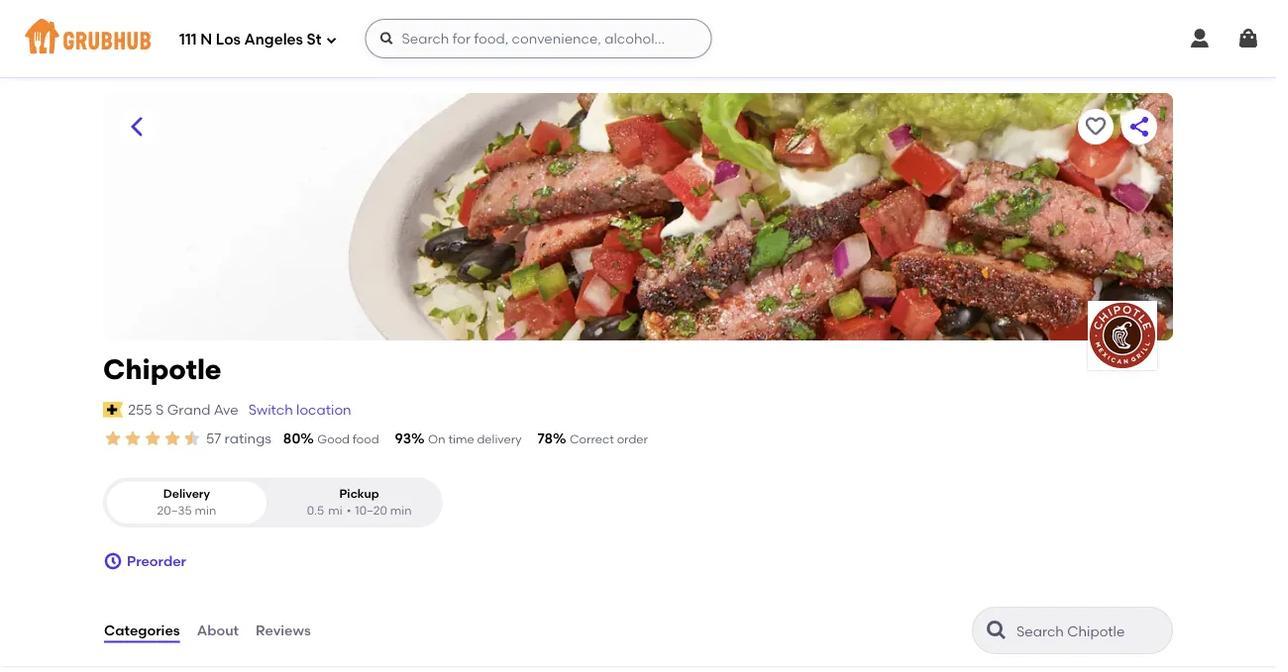 Task type: describe. For each thing, give the bounding box(es) containing it.
categories button
[[103, 596, 181, 667]]

Search for food, convenience, alcohol... search field
[[365, 19, 712, 58]]

svg image inside main navigation navigation
[[1188, 27, 1212, 51]]

111
[[179, 31, 197, 49]]

pickup
[[339, 487, 379, 501]]

main navigation navigation
[[0, 0, 1276, 77]]

order
[[617, 432, 648, 447]]

57 ratings
[[206, 430, 271, 447]]

mi
[[328, 504, 342, 518]]

pickup 0.5 mi • 10–20 min
[[307, 487, 412, 518]]

los
[[216, 31, 241, 49]]

subscription pass image
[[103, 402, 123, 418]]

st
[[307, 31, 321, 49]]

2 horizontal spatial svg image
[[1236, 27, 1260, 51]]

min inside delivery 20–35 min
[[195, 504, 216, 518]]

delivery
[[477, 432, 522, 447]]

57
[[206, 430, 221, 447]]

share icon image
[[1127, 115, 1151, 139]]

255 s grand ave
[[128, 401, 238, 418]]

0 horizontal spatial svg image
[[325, 34, 337, 46]]

switch
[[248, 401, 293, 418]]

switch location
[[248, 401, 351, 418]]

255 s grand ave button
[[127, 399, 239, 421]]

255
[[128, 401, 152, 418]]

caret left icon image
[[125, 115, 149, 139]]

good
[[317, 432, 350, 447]]

correct order
[[570, 432, 648, 447]]

location
[[296, 401, 351, 418]]

111 n los angeles st
[[179, 31, 321, 49]]

78
[[537, 430, 553, 447]]

search icon image
[[985, 619, 1009, 643]]

80
[[283, 430, 300, 447]]

switch location button
[[247, 399, 352, 421]]

preorder button
[[103, 544, 186, 580]]

option group containing delivery 20–35 min
[[103, 478, 443, 528]]

about button
[[196, 596, 240, 667]]

save this restaurant button
[[1078, 109, 1114, 145]]



Task type: vqa. For each thing, say whether or not it's contained in the screenshot.
third TOP from the bottom
no



Task type: locate. For each thing, give the bounding box(es) containing it.
ratings
[[225, 430, 271, 447]]

0 horizontal spatial svg image
[[103, 552, 123, 572]]

10–20
[[355, 504, 387, 518]]

Search Chipotle search field
[[1015, 622, 1166, 641]]

time
[[448, 432, 474, 447]]

s
[[156, 401, 164, 418]]

on time delivery
[[428, 432, 522, 447]]

delivery 20–35 min
[[157, 487, 216, 518]]

option group
[[103, 478, 443, 528]]

1 horizontal spatial min
[[390, 504, 412, 518]]

about
[[197, 623, 239, 639]]

2 min from the left
[[390, 504, 412, 518]]

preorder
[[127, 553, 186, 570]]

svg image
[[1236, 27, 1260, 51], [379, 31, 395, 47], [325, 34, 337, 46]]

0 horizontal spatial min
[[195, 504, 216, 518]]

svg image
[[1188, 27, 1212, 51], [103, 552, 123, 572]]

chipotle logo image
[[1088, 301, 1157, 371]]

0.5
[[307, 504, 324, 518]]

save this restaurant image
[[1084, 115, 1108, 139]]

reviews button
[[255, 596, 312, 667]]

categories
[[104, 623, 180, 639]]

ave
[[214, 401, 238, 418]]

grand
[[167, 401, 210, 418]]

min down delivery
[[195, 504, 216, 518]]

reviews
[[256, 623, 311, 639]]

food
[[353, 432, 379, 447]]

good food
[[317, 432, 379, 447]]

n
[[200, 31, 212, 49]]

•
[[346, 504, 351, 518]]

correct
[[570, 432, 614, 447]]

svg image inside preorder button
[[103, 552, 123, 572]]

20–35
[[157, 504, 192, 518]]

min inside pickup 0.5 mi • 10–20 min
[[390, 504, 412, 518]]

delivery
[[163, 487, 210, 501]]

min
[[195, 504, 216, 518], [390, 504, 412, 518]]

chipotle
[[103, 353, 222, 386]]

angeles
[[244, 31, 303, 49]]

1 min from the left
[[195, 504, 216, 518]]

star icon image
[[103, 429, 123, 449], [123, 429, 143, 449], [143, 429, 162, 449], [162, 429, 182, 449], [182, 429, 202, 449], [182, 429, 202, 449]]

min right 10–20
[[390, 504, 412, 518]]

0 vertical spatial svg image
[[1188, 27, 1212, 51]]

93
[[395, 430, 411, 447]]

on
[[428, 432, 445, 447]]

1 horizontal spatial svg image
[[1188, 27, 1212, 51]]

1 vertical spatial svg image
[[103, 552, 123, 572]]

1 horizontal spatial svg image
[[379, 31, 395, 47]]



